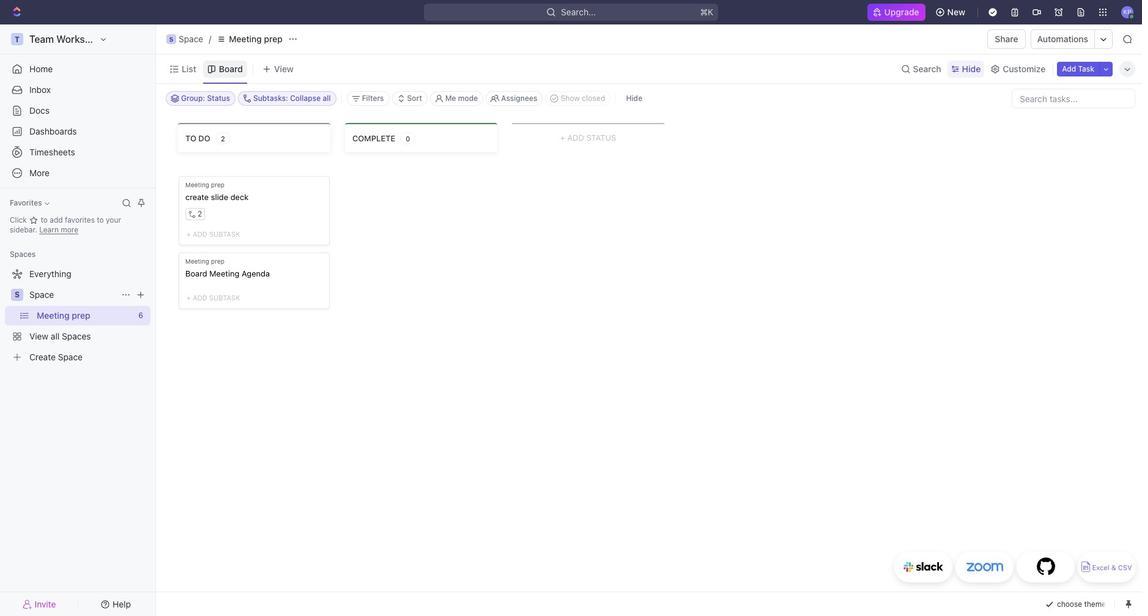 Task type: vqa. For each thing, say whether or not it's contained in the screenshot.
1st row from the top
no



Task type: describe. For each thing, give the bounding box(es) containing it.
2 subtask from the top
[[209, 294, 240, 302]]

add task button
[[1058, 62, 1100, 76]]

help button
[[81, 596, 151, 613]]

0 horizontal spatial 2
[[198, 209, 202, 218]]

search...
[[561, 7, 596, 17]]

1 horizontal spatial 2
[[221, 134, 225, 142]]

1 horizontal spatial meeting prep link
[[214, 32, 286, 47]]

group:
[[181, 94, 205, 103]]

customize button
[[988, 60, 1050, 77]]

0 vertical spatial status
[[207, 94, 230, 103]]

hide button
[[948, 60, 985, 77]]

invite button
[[5, 596, 74, 613]]

more
[[29, 168, 50, 178]]

6
[[138, 311, 143, 320]]

assignees
[[501, 94, 538, 103]]

2 + add subtask from the top
[[187, 294, 240, 302]]

automations
[[1038, 34, 1089, 44]]

1 horizontal spatial all
[[323, 94, 331, 103]]

Search tasks... text field
[[1013, 89, 1136, 108]]

0
[[406, 134, 410, 142]]

excel
[[1093, 564, 1110, 572]]

0 horizontal spatial spaces
[[10, 250, 36, 259]]

learn more link
[[39, 225, 78, 234]]

team workspace, , element
[[11, 33, 23, 45]]

invite
[[35, 599, 56, 609]]

2 vertical spatial +
[[187, 294, 191, 302]]

create space
[[29, 352, 83, 362]]

collapse
[[290, 94, 321, 103]]

excel & csv link
[[1079, 552, 1137, 583]]

search button
[[898, 60, 946, 77]]

subtasks: collapse all
[[253, 94, 331, 103]]

view for view
[[274, 63, 294, 74]]

upgrade link
[[868, 4, 926, 21]]

create space link
[[5, 348, 148, 367]]

slide
[[211, 192, 228, 202]]

kp button
[[1118, 2, 1138, 22]]

space, , element inside tree
[[11, 289, 23, 301]]

upgrade
[[885, 7, 920, 17]]

space link
[[29, 285, 116, 305]]

0 vertical spatial board
[[219, 63, 243, 74]]

sidebar navigation
[[0, 24, 159, 616]]

favorites button
[[5, 196, 54, 211]]

dashboards
[[29, 126, 77, 137]]

1 vertical spatial space
[[29, 290, 54, 300]]

me mode
[[446, 94, 478, 103]]

space for s
[[179, 34, 203, 44]]

share
[[996, 34, 1019, 44]]

meeting prep inside tree
[[37, 310, 90, 321]]

learn
[[39, 225, 59, 234]]

s space /
[[169, 34, 211, 44]]

workspace
[[56, 34, 107, 45]]

everything link
[[5, 264, 148, 284]]

tree inside sidebar "navigation"
[[5, 264, 151, 367]]

to for add
[[41, 215, 48, 225]]

me
[[446, 94, 456, 103]]

do
[[199, 133, 211, 143]]

create
[[185, 192, 209, 202]]

more button
[[5, 163, 151, 183]]

team
[[29, 34, 54, 45]]

0 vertical spatial space, , element
[[166, 34, 176, 44]]

docs link
[[5, 101, 151, 121]]

your
[[106, 215, 121, 225]]

timesheets
[[29, 147, 75, 157]]

view all spaces link
[[5, 327, 148, 346]]

prep inside meeting prep board meeting agenda
[[211, 257, 225, 265]]

automations button
[[1032, 30, 1095, 48]]

show closed button
[[546, 91, 611, 106]]

mode
[[458, 94, 478, 103]]

t
[[15, 35, 20, 44]]

1 vertical spatial meeting prep link
[[37, 306, 134, 326]]

timesheets link
[[5, 143, 151, 162]]

help
[[113, 599, 131, 609]]

show
[[561, 94, 580, 103]]

0 vertical spatial +
[[561, 133, 566, 142]]

1 horizontal spatial status
[[587, 133, 617, 142]]

list link
[[179, 60, 196, 77]]

hide button
[[622, 91, 648, 106]]

view all spaces
[[29, 331, 91, 342]]

learn more
[[39, 225, 78, 234]]

favorites
[[10, 198, 42, 208]]



Task type: locate. For each thing, give the bounding box(es) containing it.
view inside button
[[274, 63, 294, 74]]

filters button
[[347, 91, 390, 106]]

status
[[207, 94, 230, 103], [587, 133, 617, 142]]

subtask up meeting prep board meeting agenda
[[209, 230, 240, 238]]

0 vertical spatial subtask
[[209, 230, 240, 238]]

s left the /
[[169, 36, 174, 43]]

1 horizontal spatial hide
[[963, 63, 981, 74]]

add left task
[[1063, 64, 1077, 73]]

to for do
[[185, 133, 196, 143]]

sort button
[[392, 91, 428, 106]]

space, , element left the /
[[166, 34, 176, 44]]

meeting
[[229, 34, 262, 44], [185, 181, 209, 189], [185, 257, 209, 265], [210, 268, 240, 278], [37, 310, 70, 321]]

meeting prep create slide deck
[[185, 181, 249, 202]]

hide right the closed at the right
[[626, 94, 643, 103]]

0 vertical spatial hide
[[963, 63, 981, 74]]

prep inside meeting prep create slide deck
[[211, 181, 225, 189]]

show closed
[[561, 94, 606, 103]]

sort
[[407, 94, 422, 103]]

to do
[[185, 133, 211, 143]]

csv
[[1119, 564, 1133, 572]]

1 horizontal spatial board
[[219, 63, 243, 74]]

0 horizontal spatial view
[[29, 331, 48, 342]]

add
[[1063, 64, 1077, 73], [568, 133, 585, 142], [193, 230, 207, 238], [193, 294, 207, 302]]

add down meeting prep board meeting agenda
[[193, 294, 207, 302]]

spaces up create space link
[[62, 331, 91, 342]]

0 vertical spatial 2
[[221, 134, 225, 142]]

1 horizontal spatial s
[[169, 36, 174, 43]]

filters
[[362, 94, 384, 103]]

meeting inside tree
[[37, 310, 70, 321]]

meeting prep link up board link at the top
[[214, 32, 286, 47]]

0 horizontal spatial to
[[41, 215, 48, 225]]

s for s
[[15, 290, 20, 299]]

dashboards link
[[5, 122, 151, 141]]

add
[[50, 215, 63, 225]]

group: status
[[181, 94, 230, 103]]

view button
[[258, 54, 361, 83]]

1 subtask from the top
[[209, 230, 240, 238]]

meeting prep link up view all spaces link
[[37, 306, 134, 326]]

team workspace
[[29, 34, 107, 45]]

0 horizontal spatial space
[[29, 290, 54, 300]]

1 vertical spatial +
[[187, 230, 191, 238]]

0 horizontal spatial hide
[[626, 94, 643, 103]]

s for s space /
[[169, 36, 174, 43]]

space
[[179, 34, 203, 44], [29, 290, 54, 300], [58, 352, 83, 362]]

hide right search in the right of the page
[[963, 63, 981, 74]]

s inside s space /
[[169, 36, 174, 43]]

1 vertical spatial status
[[587, 133, 617, 142]]

agenda
[[242, 268, 270, 278]]

1 horizontal spatial view
[[274, 63, 294, 74]]

1 vertical spatial 2
[[198, 209, 202, 218]]

+ add status
[[561, 133, 617, 142]]

board left the agenda
[[185, 268, 207, 278]]

subtasks:
[[253, 94, 288, 103]]

search
[[914, 63, 942, 74]]

0 horizontal spatial all
[[51, 331, 60, 342]]

tree containing everything
[[5, 264, 151, 367]]

+ add subtask up meeting prep board meeting agenda
[[187, 230, 240, 238]]

0 horizontal spatial board
[[185, 268, 207, 278]]

status down the closed at the right
[[587, 133, 617, 142]]

space down view all spaces link
[[58, 352, 83, 362]]

spaces inside tree
[[62, 331, 91, 342]]

invite user image
[[22, 599, 32, 610]]

1 vertical spatial meeting prep
[[37, 310, 90, 321]]

2 down create in the top left of the page
[[198, 209, 202, 218]]

add task
[[1063, 64, 1095, 73]]

new
[[948, 7, 966, 17]]

0 horizontal spatial meeting prep link
[[37, 306, 134, 326]]

1 vertical spatial all
[[51, 331, 60, 342]]

0 horizontal spatial meeting prep
[[37, 310, 90, 321]]

0 vertical spatial space
[[179, 34, 203, 44]]

favorites
[[65, 215, 95, 225]]

add down show closed dropdown button
[[568, 133, 585, 142]]

meeting prep board meeting agenda
[[185, 257, 270, 278]]

s
[[169, 36, 174, 43], [15, 290, 20, 299]]

to
[[185, 133, 196, 143], [41, 215, 48, 225], [97, 215, 104, 225]]

2 right do
[[221, 134, 225, 142]]

home
[[29, 64, 53, 74]]

0 horizontal spatial status
[[207, 94, 230, 103]]

0 vertical spatial view
[[274, 63, 294, 74]]

1 horizontal spatial spaces
[[62, 331, 91, 342]]

0 vertical spatial all
[[323, 94, 331, 103]]

click
[[10, 215, 29, 225]]

+ add subtask down meeting prep board meeting agenda
[[187, 294, 240, 302]]

subtask down meeting prep board meeting agenda
[[209, 294, 240, 302]]

view for view all spaces
[[29, 331, 48, 342]]

1 horizontal spatial to
[[97, 215, 104, 225]]

1 vertical spatial subtask
[[209, 294, 240, 302]]

0 vertical spatial meeting prep
[[229, 34, 283, 44]]

s left "space" link
[[15, 290, 20, 299]]

to up learn
[[41, 215, 48, 225]]

board inside meeting prep board meeting agenda
[[185, 268, 207, 278]]

inbox link
[[5, 80, 151, 100]]

+ down create in the top left of the page
[[187, 230, 191, 238]]

0 vertical spatial meeting prep link
[[214, 32, 286, 47]]

space for create
[[58, 352, 83, 362]]

customize
[[1003, 63, 1046, 74]]

view button
[[258, 60, 298, 77]]

create
[[29, 352, 56, 362]]

prep inside tree
[[72, 310, 90, 321]]

docs
[[29, 105, 50, 116]]

hide
[[963, 63, 981, 74], [626, 94, 643, 103]]

task
[[1079, 64, 1095, 73]]

all inside tree
[[51, 331, 60, 342]]

1 vertical spatial spaces
[[62, 331, 91, 342]]

1 vertical spatial space, , element
[[11, 289, 23, 301]]

hide inside hide dropdown button
[[963, 63, 981, 74]]

list
[[182, 63, 196, 74]]

/
[[209, 34, 211, 44]]

1 horizontal spatial meeting prep
[[229, 34, 283, 44]]

view up create
[[29, 331, 48, 342]]

1 + add subtask from the top
[[187, 230, 240, 238]]

add down create in the top left of the page
[[193, 230, 207, 238]]

meeting prep up view button
[[229, 34, 283, 44]]

meeting inside meeting prep create slide deck
[[185, 181, 209, 189]]

1 vertical spatial view
[[29, 331, 48, 342]]

help button
[[81, 596, 151, 613]]

+ add subtask
[[187, 230, 240, 238], [187, 294, 240, 302]]

hide inside hide button
[[626, 94, 643, 103]]

inbox
[[29, 84, 51, 95]]

tree
[[5, 264, 151, 367]]

⌘k
[[700, 7, 714, 17]]

meeting prep up view all spaces
[[37, 310, 90, 321]]

to add favorites to your sidebar.
[[10, 215, 121, 234]]

to left do
[[185, 133, 196, 143]]

all
[[323, 94, 331, 103], [51, 331, 60, 342]]

me mode button
[[430, 91, 484, 106]]

space, , element left "space" link
[[11, 289, 23, 301]]

0 vertical spatial + add subtask
[[187, 230, 240, 238]]

2 horizontal spatial space
[[179, 34, 203, 44]]

board up group: status
[[219, 63, 243, 74]]

meeting prep link
[[214, 32, 286, 47], [37, 306, 134, 326]]

complete
[[353, 133, 396, 143]]

meeting prep
[[229, 34, 283, 44], [37, 310, 90, 321]]

1 vertical spatial + add subtask
[[187, 294, 240, 302]]

subtask
[[209, 230, 240, 238], [209, 294, 240, 302]]

1 horizontal spatial space
[[58, 352, 83, 362]]

board link
[[217, 60, 243, 77]]

2
[[221, 134, 225, 142], [198, 209, 202, 218]]

prep
[[264, 34, 283, 44], [211, 181, 225, 189], [211, 257, 225, 265], [72, 310, 90, 321]]

0 vertical spatial s
[[169, 36, 174, 43]]

status right group:
[[207, 94, 230, 103]]

space, , element
[[166, 34, 176, 44], [11, 289, 23, 301]]

deck
[[231, 192, 249, 202]]

+
[[561, 133, 566, 142], [187, 230, 191, 238], [187, 294, 191, 302]]

+ down show
[[561, 133, 566, 142]]

&
[[1112, 564, 1117, 572]]

closed
[[582, 94, 606, 103]]

sidebar.
[[10, 225, 37, 234]]

everything
[[29, 269, 71, 279]]

to left your
[[97, 215, 104, 225]]

spaces down sidebar.
[[10, 250, 36, 259]]

view inside tree
[[29, 331, 48, 342]]

view
[[274, 63, 294, 74], [29, 331, 48, 342]]

0 vertical spatial spaces
[[10, 250, 36, 259]]

space left the /
[[179, 34, 203, 44]]

all right collapse
[[323, 94, 331, 103]]

+ down meeting prep board meeting agenda
[[187, 294, 191, 302]]

all up create space
[[51, 331, 60, 342]]

2 horizontal spatial to
[[185, 133, 196, 143]]

0 horizontal spatial s
[[15, 290, 20, 299]]

view up subtasks: collapse all
[[274, 63, 294, 74]]

excel & csv
[[1093, 564, 1133, 572]]

assignees button
[[486, 91, 543, 106]]

home link
[[5, 59, 151, 79]]

1 vertical spatial hide
[[626, 94, 643, 103]]

2 vertical spatial space
[[58, 352, 83, 362]]

0 horizontal spatial space, , element
[[11, 289, 23, 301]]

share button
[[988, 29, 1026, 49]]

board
[[219, 63, 243, 74], [185, 268, 207, 278]]

add inside add task button
[[1063, 64, 1077, 73]]

1 vertical spatial s
[[15, 290, 20, 299]]

1 horizontal spatial space, , element
[[166, 34, 176, 44]]

space down everything
[[29, 290, 54, 300]]

kp
[[1124, 8, 1132, 15]]

s inside tree
[[15, 290, 20, 299]]

1 vertical spatial board
[[185, 268, 207, 278]]



